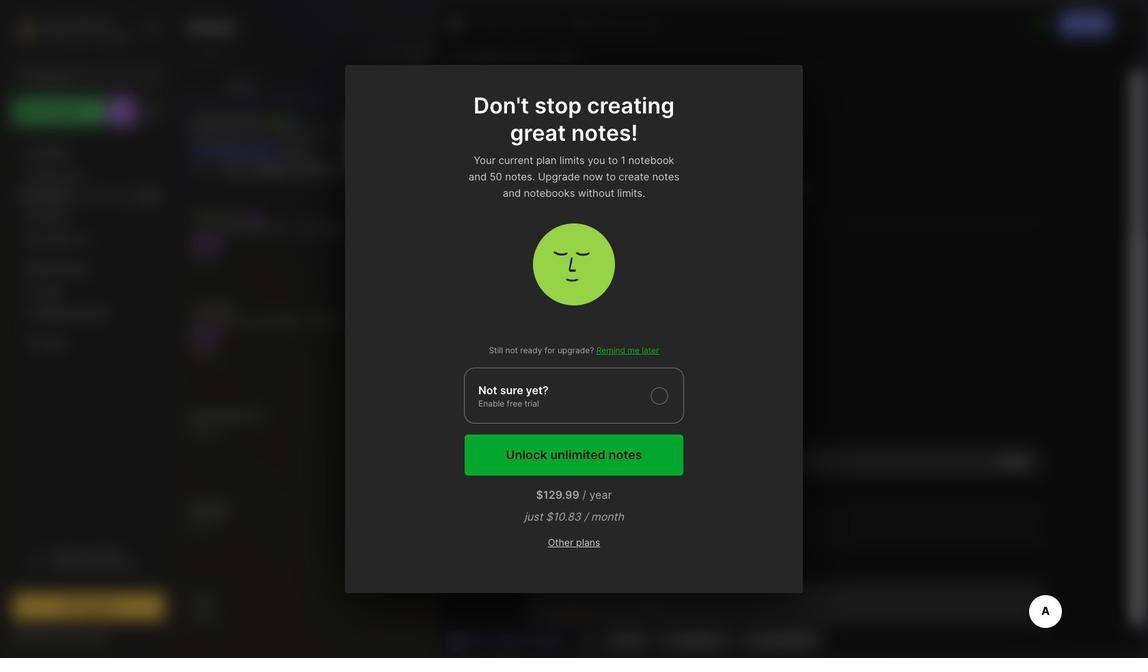 Task type: vqa. For each thing, say whether or not it's contained in the screenshot.
EXPAND NOTEBOOKS "icon"
yes



Task type: locate. For each thing, give the bounding box(es) containing it.
dialog
[[345, 65, 803, 593]]

None search field
[[38, 68, 152, 84]]

None checkbox
[[464, 368, 684, 424]]

expand notebooks image
[[18, 266, 26, 274]]

none search field inside main element
[[38, 68, 152, 84]]

tab list
[[178, 71, 434, 98]]

tree
[[5, 133, 173, 528]]

expand note image
[[448, 16, 465, 32]]

Search text field
[[38, 70, 152, 83]]



Task type: describe. For each thing, give the bounding box(es) containing it.
Note Editor text field
[[439, 70, 1143, 625]]

happy face illustration image
[[533, 223, 615, 305]]

main element
[[0, 0, 178, 658]]

note window element
[[438, 4, 1144, 654]]

tree inside main element
[[5, 133, 173, 528]]

expand tags image
[[18, 288, 26, 296]]

add tag image
[[578, 631, 594, 648]]



